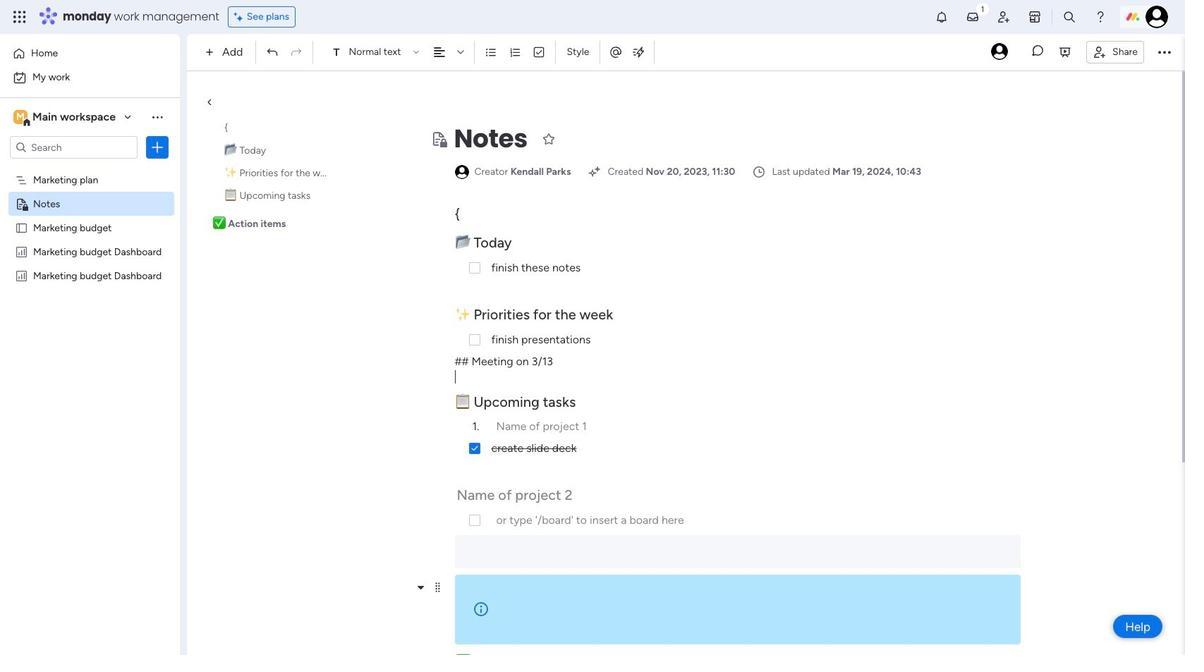 Task type: vqa. For each thing, say whether or not it's contained in the screenshot.
Add View icon
no



Task type: describe. For each thing, give the bounding box(es) containing it.
workspace selection element
[[13, 109, 118, 127]]

2 public dashboard image from the top
[[15, 269, 28, 282]]

mention image
[[609, 45, 623, 59]]

see plans image
[[234, 9, 247, 25]]

invite members image
[[997, 10, 1011, 24]]

1 public dashboard image from the top
[[15, 245, 28, 258]]

2 vertical spatial option
[[0, 167, 180, 170]]

1 image
[[976, 1, 989, 17]]

bulleted list image
[[485, 46, 498, 59]]

Search in workspace field
[[30, 139, 118, 156]]

public board image
[[15, 221, 28, 234]]

checklist image
[[533, 46, 546, 59]]



Task type: locate. For each thing, give the bounding box(es) containing it.
1 horizontal spatial private board image
[[430, 131, 447, 147]]

menu image
[[432, 582, 443, 593]]

workspace image
[[13, 109, 28, 125]]

0 horizontal spatial private board image
[[15, 197, 28, 210]]

board activity image
[[991, 43, 1008, 60]]

search everything image
[[1062, 10, 1076, 24]]

0 vertical spatial private board image
[[430, 131, 447, 147]]

notifications image
[[935, 10, 949, 24]]

1 vertical spatial private board image
[[15, 197, 28, 210]]

numbered list image
[[509, 46, 522, 59]]

private board image
[[430, 131, 447, 147], [15, 197, 28, 210]]

undo ⌘+z image
[[266, 46, 279, 59]]

1 vertical spatial public dashboard image
[[15, 269, 28, 282]]

update feed image
[[966, 10, 980, 24]]

1 vertical spatial option
[[8, 66, 171, 89]]

dynamic values image
[[632, 45, 646, 59]]

kendall parks image
[[1146, 6, 1168, 28]]

help image
[[1093, 10, 1108, 24]]

list box
[[0, 165, 180, 478]]

v2 ellipsis image
[[1158, 43, 1171, 61]]

option
[[8, 42, 171, 65], [8, 66, 171, 89], [0, 167, 180, 170]]

monday marketplace image
[[1028, 10, 1042, 24]]

add to favorites image
[[542, 132, 556, 146]]

workspace options image
[[150, 110, 164, 124]]

public dashboard image
[[15, 245, 28, 258], [15, 269, 28, 282]]

0 vertical spatial public dashboard image
[[15, 245, 28, 258]]

select product image
[[13, 10, 27, 24]]

0 vertical spatial option
[[8, 42, 171, 65]]

None field
[[450, 121, 531, 157]]

options image
[[150, 140, 164, 154]]



